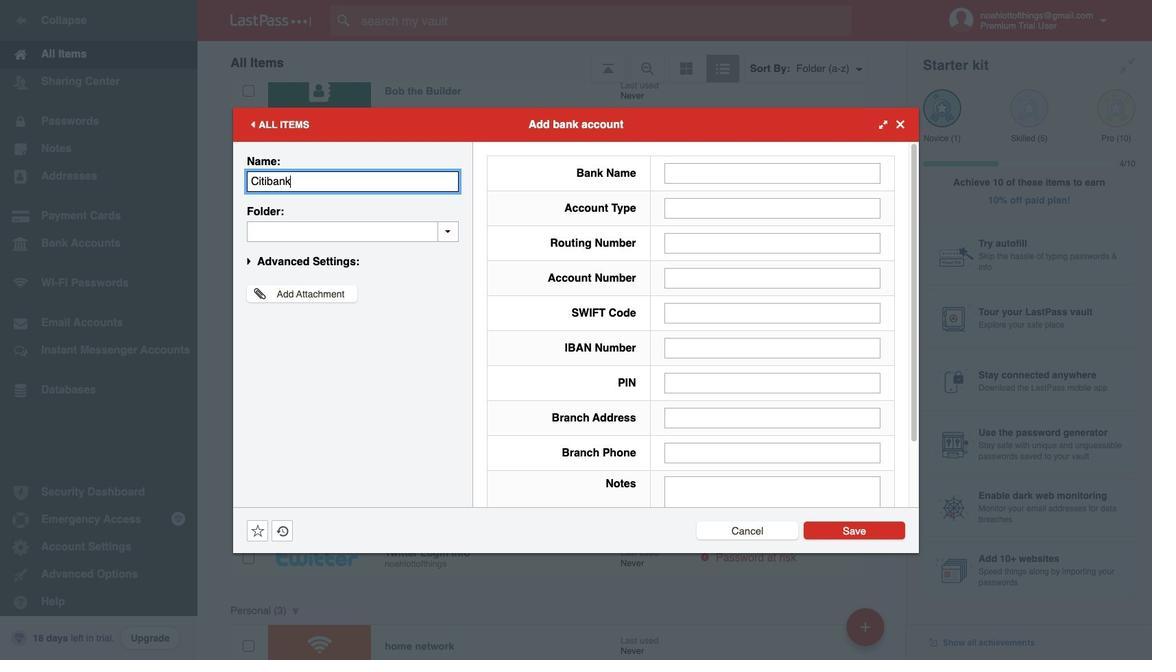 Task type: describe. For each thing, give the bounding box(es) containing it.
main navigation navigation
[[0, 0, 198, 661]]

new item navigation
[[842, 604, 893, 661]]

vault options navigation
[[198, 41, 907, 82]]



Task type: vqa. For each thing, say whether or not it's contained in the screenshot.
Main Content main content
no



Task type: locate. For each thing, give the bounding box(es) containing it.
None text field
[[247, 171, 459, 192], [665, 198, 881, 219], [665, 233, 881, 254], [247, 171, 459, 192], [665, 198, 881, 219], [665, 233, 881, 254]]

dialog
[[233, 107, 919, 570]]

new item image
[[861, 623, 871, 632]]

Search search field
[[331, 5, 879, 36]]

None text field
[[665, 163, 881, 184], [247, 221, 459, 242], [665, 268, 881, 289], [665, 303, 881, 323], [665, 338, 881, 358], [665, 373, 881, 393], [665, 408, 881, 428], [665, 443, 881, 463], [665, 477, 881, 562], [665, 163, 881, 184], [247, 221, 459, 242], [665, 268, 881, 289], [665, 303, 881, 323], [665, 338, 881, 358], [665, 373, 881, 393], [665, 408, 881, 428], [665, 443, 881, 463], [665, 477, 881, 562]]

search my vault text field
[[331, 5, 879, 36]]

lastpass image
[[231, 14, 311, 27]]



